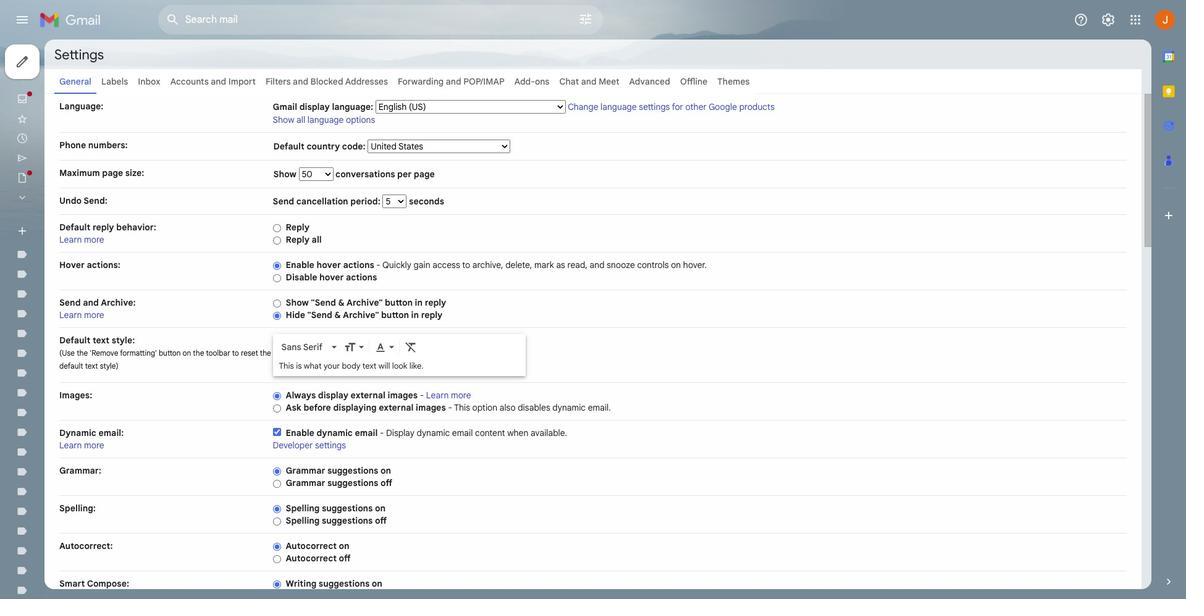 Task type: vqa. For each thing, say whether or not it's contained in the screenshot.
the topmost the Jun 30
no



Task type: locate. For each thing, give the bounding box(es) containing it.
1 the from the left
[[77, 348, 88, 358]]

maximum page size:
[[59, 167, 144, 179]]

show down gmail
[[273, 114, 294, 125]]

like.
[[409, 361, 424, 371]]

content
[[475, 428, 505, 439]]

suggestions down autocorrect off on the bottom left of the page
[[319, 578, 370, 589]]

1 vertical spatial images
[[416, 402, 446, 413]]

enable up disable
[[286, 259, 314, 271]]

external down always display external images - learn more
[[379, 402, 414, 413]]

1 vertical spatial "send
[[307, 310, 332, 321]]

language down gmail display language:
[[308, 114, 344, 125]]

text left will
[[362, 361, 377, 371]]

options
[[346, 114, 375, 125]]

0 vertical spatial autocorrect
[[286, 541, 337, 552]]

1 vertical spatial in
[[411, 310, 419, 321]]

archive" up hide "send & archive" button in reply
[[347, 297, 383, 308]]

external up displaying
[[351, 390, 385, 401]]

0 horizontal spatial settings
[[315, 440, 346, 451]]

on
[[671, 259, 681, 271], [183, 348, 191, 358], [381, 465, 391, 476], [375, 503, 386, 514], [339, 541, 349, 552], [372, 578, 382, 589]]

hover up disable hover actions
[[317, 259, 341, 271]]

"send for hide
[[307, 310, 332, 321]]

display for always
[[318, 390, 348, 401]]

actions up show "send & archive" button in reply
[[346, 272, 377, 283]]

in
[[415, 297, 423, 308], [411, 310, 419, 321]]

enable dynamic email - display dynamic email content when available. developer settings
[[273, 428, 567, 451]]

button up hide "send & archive" button in reply
[[385, 297, 413, 308]]

and for pop/imap
[[446, 76, 461, 87]]

spelling suggestions off
[[286, 515, 387, 526]]

1 horizontal spatial all
[[312, 234, 322, 245]]

autocorrect for autocorrect off
[[286, 553, 337, 564]]

hover for disable
[[319, 272, 344, 283]]

other
[[685, 101, 707, 112]]

1 horizontal spatial dynamic
[[417, 428, 450, 439]]

1 grammar from the top
[[286, 465, 325, 476]]

0 vertical spatial actions
[[343, 259, 374, 271]]

more down archive:
[[84, 310, 104, 321]]

suggestions for writing suggestions on
[[319, 578, 370, 589]]

1 vertical spatial reply
[[425, 297, 446, 308]]

meet
[[599, 76, 619, 87]]

"send down disable hover actions
[[311, 297, 336, 308]]

settings up grammar suggestions on
[[315, 440, 346, 451]]

period:
[[350, 196, 380, 207]]

learn up 'hover'
[[59, 234, 82, 245]]

2 vertical spatial reply
[[421, 310, 443, 321]]

default inside default reply behavior: learn more
[[59, 222, 90, 233]]

ask
[[286, 402, 301, 413]]

remove formatting ‪(⌘\)‬ image
[[404, 341, 417, 354]]

display up the show all language options
[[299, 101, 330, 112]]

email down displaying
[[355, 428, 378, 439]]

2 vertical spatial default
[[59, 335, 90, 346]]

learn more link for email:
[[59, 440, 104, 451]]

reply down send:
[[93, 222, 114, 233]]

1 spelling from the top
[[286, 503, 320, 514]]

1 horizontal spatial the
[[193, 348, 204, 358]]

learn more link down archive:
[[59, 310, 104, 321]]

all down the cancellation
[[312, 234, 322, 245]]

suggestions for spelling suggestions on
[[322, 503, 373, 514]]

look
[[392, 361, 407, 371]]

grammar for grammar suggestions on
[[286, 465, 325, 476]]

this left is
[[279, 361, 294, 371]]

the right (use
[[77, 348, 88, 358]]

themes
[[717, 76, 750, 87]]

1 vertical spatial this
[[454, 402, 470, 413]]

disable
[[286, 272, 317, 283]]

0 vertical spatial display
[[299, 101, 330, 112]]

enable up developer
[[286, 428, 314, 439]]

1 autocorrect from the top
[[286, 541, 337, 552]]

1 vertical spatial actions
[[346, 272, 377, 283]]

None checkbox
[[273, 428, 281, 436]]

actions
[[343, 259, 374, 271], [346, 272, 377, 283]]

suggestions
[[327, 465, 378, 476], [327, 478, 378, 489], [322, 503, 373, 514], [322, 515, 373, 526], [319, 578, 370, 589]]

suggestions for grammar suggestions off
[[327, 478, 378, 489]]

2 grammar from the top
[[286, 478, 325, 489]]

country
[[307, 141, 340, 152]]

Enable hover actions radio
[[273, 261, 281, 270]]

1 vertical spatial grammar
[[286, 478, 325, 489]]

reply
[[93, 222, 114, 233], [425, 297, 446, 308], [421, 310, 443, 321]]

default inside default text style: (use the 'remove formatting' button on the toolbar to reset the default text style)
[[59, 335, 90, 346]]

in for hide "send & archive" button in reply
[[411, 310, 419, 321]]

spelling right spelling suggestions off radio
[[286, 515, 320, 526]]

button for hide "send & archive" button in reply
[[381, 310, 409, 321]]

forwarding and pop/imap
[[398, 76, 505, 87]]

grammar right grammar suggestions off option in the left of the page
[[286, 478, 325, 489]]

addresses
[[345, 76, 388, 87]]

0 vertical spatial all
[[297, 114, 305, 125]]

archive,
[[472, 259, 503, 271]]

learn inside dynamic email: learn more
[[59, 440, 82, 451]]

more
[[84, 234, 104, 245], [84, 310, 104, 321], [451, 390, 471, 401], [84, 440, 104, 451]]

0 vertical spatial spelling
[[286, 503, 320, 514]]

learn
[[59, 234, 82, 245], [59, 310, 82, 321], [426, 390, 449, 401], [59, 440, 82, 451]]

0 horizontal spatial the
[[77, 348, 88, 358]]

button
[[385, 297, 413, 308], [381, 310, 409, 321], [159, 348, 181, 358]]

0 vertical spatial hover
[[317, 259, 341, 271]]

Reply radio
[[273, 224, 281, 233]]

1 vertical spatial to
[[232, 348, 239, 358]]

1 vertical spatial autocorrect
[[286, 553, 337, 564]]

send up reply option
[[273, 196, 294, 207]]

and inside send and archive: learn more
[[83, 297, 99, 308]]

0 horizontal spatial language
[[308, 114, 344, 125]]

learn inside default reply behavior: learn more
[[59, 234, 82, 245]]

show for show all language options
[[273, 114, 294, 125]]

0 vertical spatial off
[[381, 478, 392, 489]]

reply
[[286, 222, 310, 233], [286, 234, 310, 245]]

show for show "send & archive" button in reply
[[286, 297, 309, 308]]

Disable hover actions radio
[[273, 274, 281, 283]]

actions:
[[87, 259, 120, 271]]

2 spelling from the top
[[286, 515, 320, 526]]

sans serif
[[281, 342, 322, 353]]

enable inside enable dynamic email - display dynamic email content when available. developer settings
[[286, 428, 314, 439]]

'remove
[[90, 348, 118, 358]]

per
[[397, 169, 412, 180]]

dynamic email: learn more
[[59, 428, 124, 451]]

display for gmail
[[299, 101, 330, 112]]

always
[[286, 390, 316, 401]]

archive" down show "send & archive" button in reply
[[343, 310, 379, 321]]

1 horizontal spatial language
[[601, 101, 637, 112]]

learn up (use
[[59, 310, 82, 321]]

and right read,
[[590, 259, 605, 271]]

off up writing suggestions on
[[339, 553, 351, 564]]

reply down the access
[[425, 297, 446, 308]]

writing
[[286, 578, 316, 589]]

0 vertical spatial grammar
[[286, 465, 325, 476]]

0 vertical spatial language
[[601, 101, 637, 112]]

0 horizontal spatial page
[[102, 167, 123, 179]]

more up hover actions:
[[84, 234, 104, 245]]

chat and meet
[[559, 76, 619, 87]]

show down default country code:
[[273, 169, 299, 180]]

1 vertical spatial language
[[308, 114, 344, 125]]

Hide "Send & Archive" button in reply radio
[[273, 311, 281, 321]]

2 vertical spatial button
[[159, 348, 181, 358]]

1 vertical spatial hover
[[319, 272, 344, 283]]

0 vertical spatial default
[[273, 141, 305, 152]]

0 vertical spatial &
[[338, 297, 345, 308]]

2 enable from the top
[[286, 428, 314, 439]]

disable hover actions
[[286, 272, 377, 283]]

settings
[[54, 46, 104, 63]]

"send right "hide"
[[307, 310, 332, 321]]

0 vertical spatial this
[[279, 361, 294, 371]]

show up "hide"
[[286, 297, 309, 308]]

1 vertical spatial settings
[[315, 440, 346, 451]]

autocorrect up autocorrect off on the bottom left of the page
[[286, 541, 337, 552]]

more down 'dynamic'
[[84, 440, 104, 451]]

1 vertical spatial all
[[312, 234, 322, 245]]

dynamic left email.
[[552, 402, 586, 413]]

to inside default text style: (use the 'remove formatting' button on the toolbar to reset the default text style)
[[232, 348, 239, 358]]

formatting'
[[120, 348, 157, 358]]

navigation
[[0, 40, 148, 599]]

send inside send and archive: learn more
[[59, 297, 81, 308]]

reply for reply
[[286, 222, 310, 233]]

all down gmail
[[297, 114, 305, 125]]

reply up formatting options toolbar
[[421, 310, 443, 321]]

Writing suggestions on radio
[[273, 580, 281, 589]]

0 horizontal spatial to
[[232, 348, 239, 358]]

autocorrect down the autocorrect on
[[286, 553, 337, 564]]

default left country
[[273, 141, 305, 152]]

ask before displaying external images - this option also disables dynamic email.
[[286, 402, 611, 413]]

all
[[297, 114, 305, 125], [312, 234, 322, 245]]

0 vertical spatial settings
[[639, 101, 670, 112]]

send down 'hover'
[[59, 297, 81, 308]]

2 vertical spatial show
[[286, 297, 309, 308]]

smart
[[59, 578, 85, 589]]

learn more link up hover actions:
[[59, 234, 104, 245]]

themes link
[[717, 76, 750, 87]]

hover.
[[683, 259, 707, 271]]

actions up disable hover actions
[[343, 259, 374, 271]]

settings inside enable dynamic email - display dynamic email content when available. developer settings
[[315, 440, 346, 451]]

phone
[[59, 140, 86, 151]]

1 vertical spatial spelling
[[286, 515, 320, 526]]

page right per
[[414, 169, 435, 180]]

serif
[[303, 342, 322, 353]]

1 horizontal spatial to
[[462, 259, 470, 271]]

hover
[[317, 259, 341, 271], [319, 272, 344, 283]]

0 vertical spatial enable
[[286, 259, 314, 271]]

the left toolbar
[[193, 348, 204, 358]]

filters and blocked addresses link
[[266, 76, 388, 87]]

button right 'formatting''
[[159, 348, 181, 358]]

and left pop/imap
[[446, 76, 461, 87]]

hover right disable
[[319, 272, 344, 283]]

0 vertical spatial show
[[273, 114, 294, 125]]

1 vertical spatial &
[[335, 310, 341, 321]]

dynamic up developer settings link
[[317, 428, 353, 439]]

1 vertical spatial default
[[59, 222, 90, 233]]

and
[[211, 76, 226, 87], [293, 76, 308, 87], [446, 76, 461, 87], [581, 76, 597, 87], [590, 259, 605, 271], [83, 297, 99, 308]]

page
[[102, 167, 123, 179], [414, 169, 435, 180]]

images up enable dynamic email - display dynamic email content when available. developer settings
[[416, 402, 446, 413]]

0 vertical spatial send
[[273, 196, 294, 207]]

"send for show
[[311, 297, 336, 308]]

0 vertical spatial to
[[462, 259, 470, 271]]

0 horizontal spatial send
[[59, 297, 81, 308]]

accounts and import
[[170, 76, 256, 87]]

1 vertical spatial show
[[273, 169, 299, 180]]

1 horizontal spatial send
[[273, 196, 294, 207]]

display up before
[[318, 390, 348, 401]]

and right filters
[[293, 76, 308, 87]]

0 vertical spatial reply
[[93, 222, 114, 233]]

email
[[355, 428, 378, 439], [452, 428, 473, 439]]

default up (use
[[59, 335, 90, 346]]

0 horizontal spatial dynamic
[[317, 428, 353, 439]]

1 vertical spatial external
[[379, 402, 414, 413]]

and right chat
[[581, 76, 597, 87]]

grammar down developer settings link
[[286, 465, 325, 476]]

0 horizontal spatial email
[[355, 428, 378, 439]]

add-ons
[[514, 76, 549, 87]]

reply for show "send & archive" button in reply
[[425, 297, 446, 308]]

learn up ask before displaying external images - this option also disables dynamic email.
[[426, 390, 449, 401]]

0 horizontal spatial all
[[297, 114, 305, 125]]

0 vertical spatial in
[[415, 297, 423, 308]]

& down show "send & archive" button in reply
[[335, 310, 341, 321]]

grammar
[[286, 465, 325, 476], [286, 478, 325, 489]]

developer settings link
[[273, 440, 346, 451]]

settings left for
[[639, 101, 670, 112]]

reply up reply all
[[286, 222, 310, 233]]

settings
[[639, 101, 670, 112], [315, 440, 346, 451]]

0 vertical spatial "send
[[311, 297, 336, 308]]

suggestions down spelling suggestions on at the left
[[322, 515, 373, 526]]

None search field
[[158, 5, 603, 35]]

language down meet
[[601, 101, 637, 112]]

off down grammar suggestions on
[[381, 478, 392, 489]]

before
[[304, 402, 331, 413]]

1 reply from the top
[[286, 222, 310, 233]]

default for default reply behavior: learn more
[[59, 222, 90, 233]]

email left content
[[452, 428, 473, 439]]

actions for disable
[[346, 272, 377, 283]]

learn more link
[[59, 234, 104, 245], [59, 310, 104, 321], [426, 390, 471, 401], [59, 440, 104, 451]]

learn down 'dynamic'
[[59, 440, 82, 451]]

in down the 'gain'
[[415, 297, 423, 308]]

to left reset
[[232, 348, 239, 358]]

to right the access
[[462, 259, 470, 271]]

code:
[[342, 141, 366, 152]]

learn more link down 'dynamic'
[[59, 440, 104, 451]]

- left option
[[448, 402, 452, 413]]

2 reply from the top
[[286, 234, 310, 245]]

this left option
[[454, 402, 470, 413]]

learn more link for reply
[[59, 234, 104, 245]]

archive"
[[347, 297, 383, 308], [343, 310, 379, 321]]

default country code:
[[273, 141, 368, 152]]

& for show
[[338, 297, 345, 308]]

1 vertical spatial display
[[318, 390, 348, 401]]

Grammar suggestions off radio
[[273, 479, 281, 489]]

1 vertical spatial reply
[[286, 234, 310, 245]]

and left archive:
[[83, 297, 99, 308]]

page left size:
[[102, 167, 123, 179]]

& up hide "send & archive" button in reply
[[338, 297, 345, 308]]

all for reply
[[312, 234, 322, 245]]

spelling suggestions on
[[286, 503, 386, 514]]

default for default text style: (use the 'remove formatting' button on the toolbar to reset the default text style)
[[59, 335, 90, 346]]

learn more link up ask before displaying external images - this option also disables dynamic email.
[[426, 390, 471, 401]]

- left the display at bottom
[[380, 428, 384, 439]]

spelling right spelling suggestions on option
[[286, 503, 320, 514]]

the right reset
[[260, 348, 271, 358]]

filters and blocked addresses
[[266, 76, 388, 87]]

conversations
[[336, 169, 395, 180]]

hover for enable
[[317, 259, 341, 271]]

1 email from the left
[[355, 428, 378, 439]]

controls
[[637, 259, 669, 271]]

in up "remove formatting ‪(⌘\)‬" image
[[411, 310, 419, 321]]

2 horizontal spatial the
[[260, 348, 271, 358]]

suggestions down grammar suggestions on
[[327, 478, 378, 489]]

suggestions for spelling suggestions off
[[322, 515, 373, 526]]

2 autocorrect from the top
[[286, 553, 337, 564]]

change language settings for other google products
[[568, 101, 775, 112]]

0 vertical spatial reply
[[286, 222, 310, 233]]

button for show "send & archive" button in reply
[[385, 297, 413, 308]]

1 horizontal spatial email
[[452, 428, 473, 439]]

1 vertical spatial button
[[381, 310, 409, 321]]

accounts
[[170, 76, 209, 87]]

0 vertical spatial button
[[385, 297, 413, 308]]

- up ask before displaying external images - this option also disables dynamic email.
[[420, 390, 424, 401]]

0 vertical spatial archive"
[[347, 297, 383, 308]]

images down the look
[[388, 390, 418, 401]]

language
[[601, 101, 637, 112], [308, 114, 344, 125]]

1 enable from the top
[[286, 259, 314, 271]]

is
[[296, 361, 302, 371]]

tab list
[[1152, 40, 1186, 555]]

email:
[[98, 428, 124, 439]]

suggestions up spelling suggestions off
[[322, 503, 373, 514]]

enable hover actions - quickly gain access to archive, delete, mark as read, and snooze controls on hover.
[[286, 259, 707, 271]]

and left import
[[211, 76, 226, 87]]

2 the from the left
[[193, 348, 204, 358]]

dynamic down ask before displaying external images - this option also disables dynamic email.
[[417, 428, 450, 439]]

on inside default text style: (use the 'remove formatting' button on the toolbar to reset the default text style)
[[183, 348, 191, 358]]

Spelling suggestions off radio
[[273, 517, 281, 526]]

and for blocked
[[293, 76, 308, 87]]

enable
[[286, 259, 314, 271], [286, 428, 314, 439]]

Search mail text field
[[185, 14, 544, 26]]

1 vertical spatial off
[[375, 515, 387, 526]]

off down spelling suggestions on at the left
[[375, 515, 387, 526]]

archive" for hide
[[343, 310, 379, 321]]

1 vertical spatial enable
[[286, 428, 314, 439]]

default down undo
[[59, 222, 90, 233]]

Always display external images radio
[[273, 392, 281, 401]]

reply right reply all option
[[286, 234, 310, 245]]

1 vertical spatial archive"
[[343, 310, 379, 321]]

suggestions up grammar suggestions off
[[327, 465, 378, 476]]

button down show "send & archive" button in reply
[[381, 310, 409, 321]]

1 vertical spatial send
[[59, 297, 81, 308]]



Task type: describe. For each thing, give the bounding box(es) containing it.
reply all
[[286, 234, 322, 245]]

hover
[[59, 259, 85, 271]]

your
[[324, 361, 340, 371]]

0 vertical spatial images
[[388, 390, 418, 401]]

grammar suggestions off
[[286, 478, 392, 489]]

delete,
[[505, 259, 532, 271]]

Autocorrect on radio
[[273, 542, 281, 552]]

when
[[507, 428, 528, 439]]

numbers:
[[88, 140, 128, 151]]

actions for enable
[[343, 259, 374, 271]]

more up ask before displaying external images - this option also disables dynamic email.
[[451, 390, 471, 401]]

toolbar
[[206, 348, 230, 358]]

pop/imap
[[464, 76, 505, 87]]

forwarding
[[398, 76, 444, 87]]

always display external images - learn more
[[286, 390, 471, 401]]

1 horizontal spatial this
[[454, 402, 470, 413]]

Ask before displaying external images radio
[[273, 404, 281, 413]]

email.
[[588, 402, 611, 413]]

what
[[304, 361, 322, 371]]

spelling for spelling suggestions on
[[286, 503, 320, 514]]

send for send and archive: learn more
[[59, 297, 81, 308]]

this is what your body text will look like.
[[279, 361, 424, 371]]

option
[[472, 402, 497, 413]]

language:
[[332, 101, 373, 112]]

chat and meet link
[[559, 76, 619, 87]]

learn inside send and archive: learn more
[[59, 310, 82, 321]]

text up 'remove on the bottom of page
[[93, 335, 109, 346]]

chat
[[559, 76, 579, 87]]

text left style)
[[85, 361, 98, 371]]

blocked
[[311, 76, 343, 87]]

grammar:
[[59, 465, 101, 476]]

reset
[[241, 348, 258, 358]]

send:
[[84, 195, 107, 206]]

0 vertical spatial external
[[351, 390, 385, 401]]

default reply behavior: learn more
[[59, 222, 156, 245]]

default for default country code:
[[273, 141, 305, 152]]

general link
[[59, 76, 91, 87]]

add-
[[514, 76, 535, 87]]

(use
[[59, 348, 75, 358]]

import
[[228, 76, 256, 87]]

inbox
[[138, 76, 160, 87]]

as
[[556, 259, 565, 271]]

hover actions:
[[59, 259, 120, 271]]

grammar suggestions on
[[286, 465, 391, 476]]

gmail display language:
[[273, 101, 373, 112]]

- inside enable dynamic email - display dynamic email content when available. developer settings
[[380, 428, 384, 439]]

archive" for show
[[347, 297, 383, 308]]

hide "send & archive" button in reply
[[286, 310, 443, 321]]

search mail image
[[162, 9, 184, 31]]

spelling for spelling suggestions off
[[286, 515, 320, 526]]

mark
[[534, 259, 554, 271]]

and for archive:
[[83, 297, 99, 308]]

seconds
[[407, 196, 444, 207]]

more inside dynamic email: learn more
[[84, 440, 104, 451]]

show "send & archive" button in reply
[[286, 297, 446, 308]]

filters
[[266, 76, 291, 87]]

read,
[[567, 259, 588, 271]]

enable for enable hover actions
[[286, 259, 314, 271]]

formatting options toolbar
[[277, 335, 522, 359]]

- left quickly
[[376, 259, 380, 271]]

style)
[[100, 361, 118, 371]]

button inside default text style: (use the 'remove formatting' button on the toolbar to reset the default text style)
[[159, 348, 181, 358]]

advanced
[[629, 76, 670, 87]]

support image
[[1074, 12, 1089, 27]]

gain
[[414, 259, 430, 271]]

sans serif option
[[279, 341, 329, 354]]

3 the from the left
[[260, 348, 271, 358]]

suggestions for grammar suggestions on
[[327, 465, 378, 476]]

1 horizontal spatial settings
[[639, 101, 670, 112]]

send and archive: learn more
[[59, 297, 136, 321]]

maximum
[[59, 167, 100, 179]]

1 horizontal spatial page
[[414, 169, 435, 180]]

0 horizontal spatial this
[[279, 361, 294, 371]]

gmail image
[[40, 7, 107, 32]]

& for hide
[[335, 310, 341, 321]]

change
[[568, 101, 598, 112]]

advanced search options image
[[573, 7, 598, 32]]

language:
[[59, 101, 103, 112]]

developer
[[273, 440, 313, 451]]

undo
[[59, 195, 82, 206]]

spelling:
[[59, 503, 96, 514]]

grammar for grammar suggestions off
[[286, 478, 325, 489]]

show for show
[[273, 169, 299, 180]]

behavior:
[[116, 222, 156, 233]]

and for meet
[[581, 76, 597, 87]]

send cancellation period:
[[273, 196, 383, 207]]

dynamic
[[59, 428, 96, 439]]

conversations per page
[[333, 169, 435, 180]]

reply inside default reply behavior: learn more
[[93, 222, 114, 233]]

Show "Send & Archive" button in reply radio
[[273, 299, 281, 308]]

size:
[[125, 167, 144, 179]]

reply for hide "send & archive" button in reply
[[421, 310, 443, 321]]

also
[[500, 402, 516, 413]]

main menu image
[[15, 12, 30, 27]]

snooze
[[607, 259, 635, 271]]

offline link
[[680, 76, 708, 87]]

2 vertical spatial off
[[339, 553, 351, 564]]

more inside send and archive: learn more
[[84, 310, 104, 321]]

add-ons link
[[514, 76, 549, 87]]

and for import
[[211, 76, 226, 87]]

images:
[[59, 390, 92, 401]]

Autocorrect off radio
[[273, 555, 281, 564]]

off for grammar suggestions off
[[381, 478, 392, 489]]

send for send cancellation period:
[[273, 196, 294, 207]]

autocorrect for autocorrect on
[[286, 541, 337, 552]]

show all language options link
[[273, 114, 375, 125]]

labels
[[101, 76, 128, 87]]

default text style: (use the 'remove formatting' button on the toolbar to reset the default text style)
[[59, 335, 271, 371]]

learn more link for and
[[59, 310, 104, 321]]

Grammar suggestions on radio
[[273, 467, 281, 476]]

for
[[672, 101, 683, 112]]

in for show "send & archive" button in reply
[[415, 297, 423, 308]]

inbox link
[[138, 76, 160, 87]]

more inside default reply behavior: learn more
[[84, 234, 104, 245]]

reply for reply all
[[286, 234, 310, 245]]

autocorrect:
[[59, 541, 113, 552]]

autocorrect on
[[286, 541, 349, 552]]

accounts and import link
[[170, 76, 256, 87]]

undo send:
[[59, 195, 107, 206]]

offline
[[680, 76, 708, 87]]

advanced link
[[629, 76, 670, 87]]

writing suggestions on
[[286, 578, 382, 589]]

Spelling suggestions on radio
[[273, 505, 281, 514]]

2 horizontal spatial dynamic
[[552, 402, 586, 413]]

general
[[59, 76, 91, 87]]

Reply all radio
[[273, 236, 281, 245]]

settings image
[[1101, 12, 1116, 27]]

display
[[386, 428, 414, 439]]

default
[[59, 361, 83, 371]]

compose:
[[87, 578, 129, 589]]

enable for enable dynamic email
[[286, 428, 314, 439]]

archive:
[[101, 297, 136, 308]]

off for spelling suggestions off
[[375, 515, 387, 526]]

2 email from the left
[[452, 428, 473, 439]]

all for show
[[297, 114, 305, 125]]



